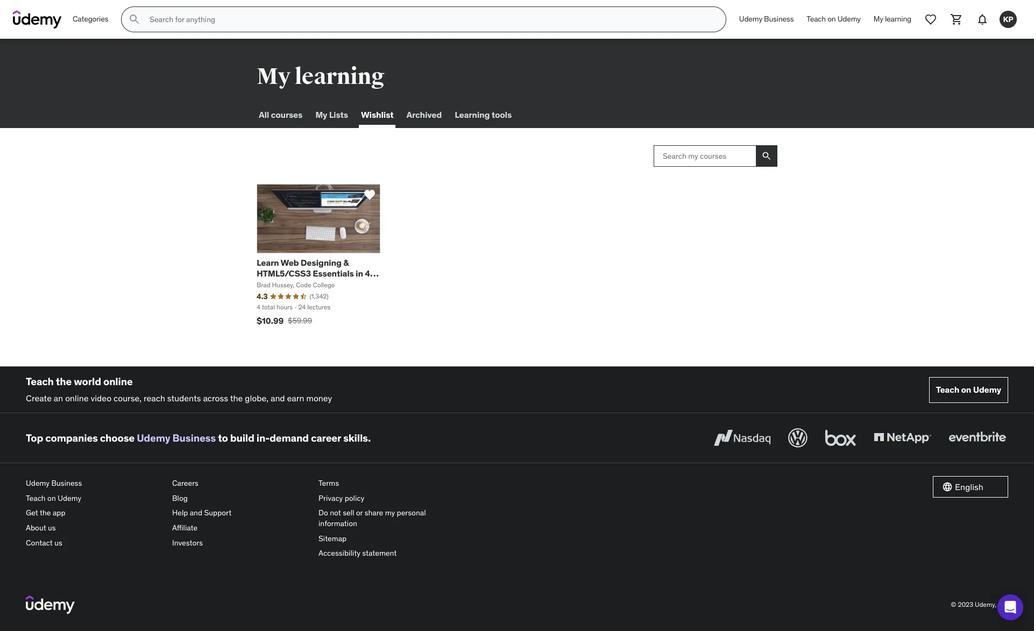 Task type: vqa. For each thing, say whether or not it's contained in the screenshot.
the Fitness
no



Task type: locate. For each thing, give the bounding box(es) containing it.
teach inside udemy business teach on udemy get the app about us contact us
[[26, 493, 46, 503]]

1 horizontal spatial teach on udemy
[[936, 384, 1001, 395]]

and right help
[[190, 508, 202, 518]]

my left wishlist image
[[874, 14, 883, 24]]

0 vertical spatial learning
[[885, 14, 911, 24]]

get the app link
[[26, 506, 164, 521]]

all courses
[[259, 109, 302, 120]]

2 vertical spatial my
[[315, 109, 327, 120]]

2 horizontal spatial teach on udemy link
[[929, 377, 1008, 403]]

my learning
[[874, 14, 911, 24], [257, 63, 384, 90]]

$10.99 $59.99
[[257, 315, 312, 326]]

my
[[385, 508, 395, 518]]

wishlist image
[[924, 13, 937, 26]]

the right get
[[40, 508, 51, 518]]

0 vertical spatial teach on udemy
[[807, 14, 861, 24]]

1 vertical spatial the
[[230, 393, 243, 403]]

business
[[764, 14, 794, 24], [172, 431, 216, 444], [51, 478, 82, 488]]

netapp image
[[872, 426, 933, 450]]

globe,
[[245, 393, 268, 403]]

business for udemy business teach on udemy get the app about us contact us
[[51, 478, 82, 488]]

1 horizontal spatial on
[[828, 14, 836, 24]]

0 horizontal spatial learning
[[294, 63, 384, 90]]

us
[[48, 523, 56, 533], [54, 538, 62, 547]]

investors link
[[172, 536, 310, 550]]

volkswagen image
[[786, 426, 810, 450]]

affiliate
[[172, 523, 198, 533]]

app
[[53, 508, 65, 518]]

1 vertical spatial my
[[257, 63, 290, 90]]

my lists link
[[313, 102, 350, 128]]

on
[[828, 14, 836, 24], [961, 384, 971, 395], [47, 493, 56, 503]]

or
[[356, 508, 363, 518]]

teach on udemy
[[807, 14, 861, 24], [936, 384, 1001, 395]]

0 vertical spatial my learning
[[874, 14, 911, 24]]

1 horizontal spatial online
[[103, 375, 133, 388]]

1 vertical spatial and
[[190, 508, 202, 518]]

1 horizontal spatial my
[[315, 109, 327, 120]]

learning tools link
[[453, 102, 514, 128]]

business for udemy business
[[764, 14, 794, 24]]

support
[[204, 508, 231, 518]]

2 vertical spatial the
[[40, 508, 51, 518]]

udemy business link
[[733, 6, 800, 32], [137, 431, 216, 444], [26, 476, 164, 491]]

2 horizontal spatial my
[[874, 14, 883, 24]]

the
[[56, 375, 72, 388], [230, 393, 243, 403], [40, 508, 51, 518]]

lectures
[[307, 303, 331, 311]]

earn
[[287, 393, 304, 403]]

2 horizontal spatial on
[[961, 384, 971, 395]]

web
[[281, 257, 299, 268]]

my up 'all courses' on the left top of page
[[257, 63, 290, 90]]

statement
[[362, 548, 397, 558]]

eventbrite image
[[946, 426, 1008, 450]]

2 vertical spatial teach on udemy link
[[26, 491, 164, 506]]

0 horizontal spatial teach on udemy link
[[26, 491, 164, 506]]

learning
[[885, 14, 911, 24], [294, 63, 384, 90]]

0 horizontal spatial on
[[47, 493, 56, 503]]

us right about
[[48, 523, 56, 533]]

1 vertical spatial teach on udemy
[[936, 384, 1001, 395]]

the up an
[[56, 375, 72, 388]]

reach
[[144, 393, 165, 403]]

policy
[[345, 493, 364, 503]]

2 horizontal spatial business
[[764, 14, 794, 24]]

archived
[[406, 109, 442, 120]]

my lists
[[315, 109, 348, 120]]

get
[[26, 508, 38, 518]]

0 horizontal spatial business
[[51, 478, 82, 488]]

affiliate link
[[172, 521, 310, 536]]

video
[[91, 393, 111, 403]]

to
[[218, 431, 228, 444]]

all courses link
[[257, 102, 305, 128]]

privacy
[[318, 493, 343, 503]]

online right an
[[65, 393, 89, 403]]

online up course,
[[103, 375, 133, 388]]

my for my lists link
[[315, 109, 327, 120]]

2 vertical spatial udemy business link
[[26, 476, 164, 491]]

1 vertical spatial my learning
[[257, 63, 384, 90]]

online
[[103, 375, 133, 388], [65, 393, 89, 403]]

1 vertical spatial on
[[961, 384, 971, 395]]

about
[[26, 523, 46, 533]]

business inside udemy business teach on udemy get the app about us contact us
[[51, 478, 82, 488]]

my learning left wishlist image
[[874, 14, 911, 24]]

0 horizontal spatial my
[[257, 63, 290, 90]]

courses
[[271, 109, 302, 120]]

small image
[[942, 482, 953, 492]]

udemy image
[[13, 10, 62, 29], [26, 595, 75, 614]]

help and support link
[[172, 506, 310, 521]]

0 vertical spatial and
[[271, 393, 285, 403]]

0 vertical spatial the
[[56, 375, 72, 388]]

0 vertical spatial teach on udemy link
[[800, 6, 867, 32]]

careers blog help and support affiliate investors
[[172, 478, 231, 547]]

0 vertical spatial my
[[874, 14, 883, 24]]

money
[[306, 393, 332, 403]]

1 horizontal spatial the
[[56, 375, 72, 388]]

4.3
[[257, 291, 268, 301]]

2 vertical spatial business
[[51, 478, 82, 488]]

0 horizontal spatial teach on udemy
[[807, 14, 861, 24]]

1 horizontal spatial and
[[271, 393, 285, 403]]

udemy
[[739, 14, 762, 24], [837, 14, 861, 24], [973, 384, 1001, 395], [137, 431, 170, 444], [26, 478, 50, 488], [58, 493, 81, 503]]

terms link
[[318, 476, 456, 491]]

0 vertical spatial business
[[764, 14, 794, 24]]

0 horizontal spatial online
[[65, 393, 89, 403]]

1342 reviews element
[[310, 292, 329, 301]]

udemy,
[[975, 600, 996, 608]]

1 vertical spatial learning
[[294, 63, 384, 90]]

my learning up my lists
[[257, 63, 384, 90]]

submit search image
[[128, 13, 141, 26]]

not
[[330, 508, 341, 518]]

us right contact
[[54, 538, 62, 547]]

1 vertical spatial udemy business link
[[137, 431, 216, 444]]

learning up lists
[[294, 63, 384, 90]]

and left earn
[[271, 393, 285, 403]]

create
[[26, 393, 52, 403]]

kp
[[1003, 14, 1013, 24]]

hussey,
[[272, 281, 294, 289]]

teach on udemy link
[[800, 6, 867, 32], [929, 377, 1008, 403], [26, 491, 164, 506]]

udemy business teach on udemy get the app about us contact us
[[26, 478, 82, 547]]

0 vertical spatial us
[[48, 523, 56, 533]]

careers link
[[172, 476, 310, 491]]

categories
[[73, 14, 108, 24]]

0 horizontal spatial and
[[190, 508, 202, 518]]

box image
[[823, 426, 859, 450]]

on inside udemy business teach on udemy get the app about us contact us
[[47, 493, 56, 503]]

designing
[[301, 257, 341, 268]]

my left lists
[[315, 109, 327, 120]]

my for my learning link at the right of the page
[[874, 14, 883, 24]]

and inside teach the world online create an online video course, reach students across the globe, and earn money
[[271, 393, 285, 403]]

1 horizontal spatial learning
[[885, 14, 911, 24]]

0 vertical spatial udemy image
[[13, 10, 62, 29]]

1 horizontal spatial my learning
[[874, 14, 911, 24]]

learning left wishlist image
[[885, 14, 911, 24]]

4 total hours
[[257, 303, 293, 311]]

Search for anything text field
[[148, 10, 713, 29]]

0 horizontal spatial my learning
[[257, 63, 384, 90]]

career
[[311, 431, 341, 444]]

&
[[343, 257, 349, 268]]

the left globe,
[[230, 393, 243, 403]]

2 vertical spatial on
[[47, 493, 56, 503]]

do
[[318, 508, 328, 518]]

learn
[[257, 257, 279, 268]]

total
[[262, 303, 275, 311]]

about us link
[[26, 521, 164, 536]]

0 vertical spatial on
[[828, 14, 836, 24]]

© 2023 udemy, inc.
[[951, 600, 1008, 608]]

0 horizontal spatial the
[[40, 508, 51, 518]]

1 horizontal spatial business
[[172, 431, 216, 444]]



Task type: describe. For each thing, give the bounding box(es) containing it.
essentials
[[313, 268, 354, 278]]

learning
[[455, 109, 490, 120]]

24
[[298, 303, 306, 311]]

across
[[203, 393, 228, 403]]

in-
[[257, 431, 270, 444]]

accessibility
[[318, 548, 360, 558]]

1 vertical spatial us
[[54, 538, 62, 547]]

learn web designing & html5/css3 essentials in 4- hours
[[257, 257, 374, 289]]

shopping cart with 0 items image
[[950, 13, 963, 26]]

$10.99
[[257, 315, 284, 326]]

html5/css3
[[257, 268, 311, 278]]

categories button
[[66, 6, 115, 32]]

privacy policy link
[[318, 491, 456, 506]]

1 vertical spatial online
[[65, 393, 89, 403]]

world
[[74, 375, 101, 388]]

inc.
[[998, 600, 1008, 608]]

sell
[[343, 508, 354, 518]]

share
[[365, 508, 383, 518]]

notifications image
[[976, 13, 989, 26]]

archived link
[[404, 102, 444, 128]]

search image
[[761, 151, 772, 161]]

do not sell or share my personal information button
[[318, 506, 456, 531]]

an
[[54, 393, 63, 403]]

on for middle teach on udemy link
[[961, 384, 971, 395]]

information
[[318, 519, 357, 528]]

24 lectures
[[298, 303, 331, 311]]

contact us link
[[26, 536, 164, 550]]

code
[[296, 281, 311, 289]]

english button
[[933, 476, 1008, 498]]

sitemap
[[318, 533, 347, 543]]

contact
[[26, 538, 53, 547]]

learn web designing & html5/css3 essentials in 4- hours link
[[257, 257, 379, 289]]

wishlist
[[361, 109, 394, 120]]

nasdaq image
[[711, 426, 773, 450]]

teach on udemy for middle teach on udemy link
[[936, 384, 1001, 395]]

investors
[[172, 538, 203, 547]]

top companies choose udemy business to build in-demand career skills.
[[26, 431, 371, 444]]

teach the world online create an online video course, reach students across the globe, and earn money
[[26, 375, 332, 403]]

build
[[230, 431, 254, 444]]

remove from wishlist image
[[363, 188, 376, 201]]

personal
[[397, 508, 426, 518]]

©
[[951, 600, 956, 608]]

tools
[[492, 109, 512, 120]]

brad
[[257, 281, 270, 289]]

my learning link
[[867, 6, 918, 32]]

demand
[[270, 431, 309, 444]]

lists
[[329, 109, 348, 120]]

(1,342)
[[310, 292, 329, 300]]

2023
[[958, 600, 973, 608]]

companies
[[45, 431, 98, 444]]

hours
[[276, 303, 293, 311]]

udemy business
[[739, 14, 794, 24]]

teach inside teach the world online create an online video course, reach students across the globe, and earn money
[[26, 375, 54, 388]]

the inside udemy business teach on udemy get the app about us contact us
[[40, 508, 51, 518]]

students
[[167, 393, 201, 403]]

help
[[172, 508, 188, 518]]

0 vertical spatial udemy business link
[[733, 6, 800, 32]]

blog
[[172, 493, 188, 503]]

terms privacy policy do not sell or share my personal information sitemap accessibility statement
[[318, 478, 426, 558]]

careers
[[172, 478, 198, 488]]

4
[[257, 303, 260, 311]]

terms
[[318, 478, 339, 488]]

1 vertical spatial business
[[172, 431, 216, 444]]

1 vertical spatial teach on udemy link
[[929, 377, 1008, 403]]

college
[[313, 281, 335, 289]]

1 horizontal spatial teach on udemy link
[[800, 6, 867, 32]]

2 horizontal spatial the
[[230, 393, 243, 403]]

skills.
[[343, 431, 371, 444]]

and inside careers blog help and support affiliate investors
[[190, 508, 202, 518]]

1 vertical spatial udemy image
[[26, 595, 75, 614]]

accessibility statement link
[[318, 546, 456, 561]]

all
[[259, 109, 269, 120]]

kp link
[[995, 6, 1021, 32]]

teach on udemy for the middle teach on udemy link
[[807, 14, 861, 24]]

brad hussey, code college
[[257, 281, 335, 289]]

$59.99
[[288, 316, 312, 326]]

learning tools
[[455, 109, 512, 120]]

4-
[[365, 268, 374, 278]]

0 vertical spatial online
[[103, 375, 133, 388]]

blog link
[[172, 491, 310, 506]]

top
[[26, 431, 43, 444]]

on for the middle teach on udemy link
[[828, 14, 836, 24]]

sitemap link
[[318, 531, 456, 546]]

Search my courses text field
[[654, 145, 756, 167]]

english
[[955, 482, 983, 492]]

course,
[[113, 393, 142, 403]]



